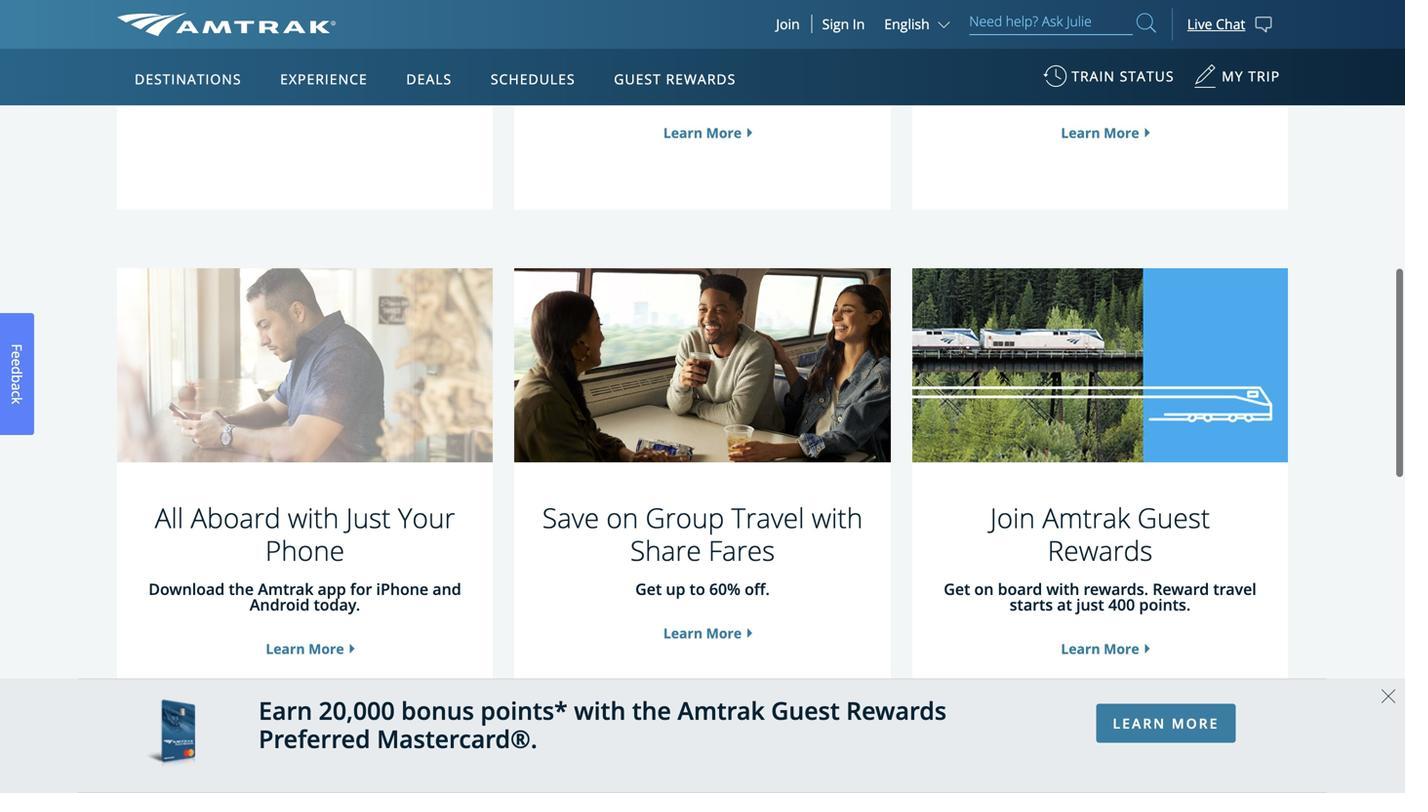 Task type: locate. For each thing, give the bounding box(es) containing it.
a
[[8, 383, 26, 391]]

2 get from the left
[[944, 579, 971, 600]]

learn more
[[664, 124, 742, 142], [1062, 124, 1140, 142], [664, 625, 742, 643], [266, 640, 344, 659], [1062, 640, 1140, 659], [1114, 715, 1220, 733]]

for
[[350, 579, 372, 600]]

your
[[194, 30, 229, 51], [1229, 63, 1264, 84]]

get left up
[[636, 579, 662, 600]]

1 horizontal spatial send
[[271, 75, 304, 94]]

chat
[[1217, 15, 1246, 33]]

1 vertical spatial join
[[991, 499, 1036, 537]]

road
[[956, 0, 1019, 20]]

learn more for travel
[[664, 625, 742, 643]]

your left car
[[1139, 0, 1196, 20]]

destinations button
[[127, 52, 249, 106]]

your inside road trip with your car on auto train
[[1139, 0, 1196, 20]]

1 vertical spatial your
[[398, 499, 455, 537]]

my trip
[[1223, 67, 1281, 85]]

more for your
[[1104, 124, 1140, 142]]

0 vertical spatial rewards
[[666, 70, 736, 88]]

android
[[250, 595, 310, 616]]

1 horizontal spatial 20,000
[[650, 0, 734, 20]]

0 vertical spatial your
[[194, 30, 229, 51]]

as
[[1030, 63, 1047, 84], [1081, 63, 1098, 84]]

my trip button
[[1194, 58, 1281, 105]]

1 horizontal spatial on
[[975, 579, 994, 600]]

sign in button
[[823, 15, 865, 33]]

20,000 inside earn 20,000 bonus points*
[[650, 0, 734, 20]]

train status
[[1072, 67, 1175, 85]]

get for save
[[636, 579, 662, 600]]

20,000 up guest rewards popup button
[[650, 0, 734, 20]]

get on board with rewards. reward travel starts at just 400 points.
[[944, 579, 1257, 616]]

20,000 left bonus
[[319, 695, 395, 728]]

search icon image
[[1137, 9, 1157, 36]]

guest inside popup button
[[614, 70, 662, 88]]

as left low
[[1030, 63, 1047, 84]]

on right save
[[607, 499, 639, 537]]

1 vertical spatial rewards
[[1048, 532, 1153, 569]]

f
[[8, 344, 26, 351]]

send
[[153, 30, 190, 51], [271, 75, 304, 94]]

0 vertical spatial earn
[[587, 0, 643, 20]]

1 horizontal spatial your
[[1229, 63, 1264, 84]]

preferred inside with the amtrak guest rewards® preferred mastercard®.
[[795, 63, 867, 84]]

group
[[646, 499, 725, 537]]

mastercard®. inside with the amtrak guest rewards® preferred mastercard®.
[[652, 78, 754, 99]]

0 vertical spatial on
[[1018, 16, 1050, 53]]

k
[[8, 397, 26, 405]]

more for points*
[[707, 124, 742, 142]]

earn for earn 20,000 bonus points* with the amtrak guest rewards preferred mastercard®.
[[259, 695, 313, 728]]

download the amtrak app for iphone and android today.
[[149, 579, 462, 616]]

destinations
[[135, 70, 242, 88]]

1 vertical spatial preferred
[[259, 723, 371, 756]]

of
[[1210, 63, 1225, 84]]

the inside earn 20,000 bonus points* with the amtrak guest rewards preferred mastercard®.
[[633, 695, 672, 728]]

1 horizontal spatial get
[[944, 579, 971, 600]]

the
[[577, 63, 602, 84], [1146, 63, 1171, 84], [229, 579, 254, 600], [633, 695, 672, 728]]

learn more link
[[664, 124, 742, 142], [1062, 124, 1140, 142], [664, 625, 742, 643], [266, 640, 344, 659], [1062, 640, 1140, 659], [1097, 704, 1237, 744]]

0 horizontal spatial rewards
[[666, 70, 736, 88]]

send for send your valentine an amtrak gift card.
[[153, 30, 190, 51]]

send left 'now'
[[271, 75, 304, 94]]

the inside download the amtrak app for iphone and android today.
[[229, 579, 254, 600]]

0 horizontal spatial join
[[777, 15, 800, 33]]

bonus
[[741, 0, 819, 20]]

0 horizontal spatial get
[[636, 579, 662, 600]]

amtrak inside download the amtrak app for iphone and android today.
[[258, 579, 314, 600]]

0 horizontal spatial mastercard®.
[[377, 723, 538, 756]]

on inside get on board with rewards. reward travel starts at just 400 points.
[[975, 579, 994, 600]]

on for get on board with rewards. reward travel starts at just 400 points.
[[975, 579, 994, 600]]

earn inside earn 20,000 bonus points*
[[587, 0, 643, 20]]

rewards inside earn 20,000 bonus points* with the amtrak guest rewards preferred mastercard®.
[[847, 695, 947, 728]]

send up destinations popup button at the left top of the page
[[153, 30, 190, 51]]

1 vertical spatial on
[[607, 499, 639, 537]]

guest inside join amtrak guest rewards
[[1138, 499, 1211, 537]]

join inside banner
[[777, 15, 800, 33]]

join left sign
[[777, 15, 800, 33]]

20,000 inside earn 20,000 bonus points* with the amtrak guest rewards preferred mastercard®.
[[319, 695, 395, 728]]

on
[[1018, 16, 1050, 53], [607, 499, 639, 537], [975, 579, 994, 600]]

deals button
[[399, 52, 460, 106]]

your
[[1139, 0, 1196, 20], [398, 499, 455, 537]]

e down f
[[8, 359, 26, 366]]

coach fares as low as $95 + the cost of your vehicle.
[[938, 63, 1264, 99]]

join up board at the right of page
[[991, 499, 1036, 537]]

0 vertical spatial send
[[153, 30, 190, 51]]

1 vertical spatial mastercard®.
[[377, 723, 538, 756]]

on left board at the right of page
[[975, 579, 994, 600]]

on inside save on group travel with share fares
[[607, 499, 639, 537]]

0 vertical spatial your
[[1139, 0, 1196, 20]]

on up fares
[[1018, 16, 1050, 53]]

0 horizontal spatial send
[[153, 30, 190, 51]]

0 vertical spatial join
[[777, 15, 800, 33]]

2 vertical spatial rewards
[[847, 695, 947, 728]]

phone
[[265, 532, 345, 569]]

on inside road trip with your car on auto train
[[1018, 16, 1050, 53]]

today.
[[314, 595, 360, 616]]

car
[[1203, 0, 1246, 20]]

sign in
[[823, 15, 865, 33]]

0 horizontal spatial on
[[607, 499, 639, 537]]

b
[[8, 375, 26, 383]]

1 vertical spatial earn
[[259, 695, 313, 728]]

live chat button
[[1172, 0, 1289, 49]]

train
[[1122, 16, 1184, 53]]

up
[[666, 579, 686, 600]]

0 vertical spatial preferred
[[795, 63, 867, 84]]

schedules link
[[483, 49, 584, 105]]

with inside all aboard with just your phone
[[288, 499, 339, 537]]

rewards.
[[1084, 579, 1149, 600]]

amtrak inside join amtrak guest rewards
[[1043, 499, 1131, 537]]

guest rewards button
[[607, 52, 744, 106]]

more
[[707, 124, 742, 142], [1104, 124, 1140, 142], [707, 625, 742, 643], [309, 640, 344, 659], [1104, 640, 1140, 659], [1172, 715, 1220, 733]]

0 horizontal spatial 20,000
[[319, 695, 395, 728]]

rewards inside guest rewards popup button
[[666, 70, 736, 88]]

on for save on group travel with share fares
[[607, 499, 639, 537]]

1 horizontal spatial preferred
[[795, 63, 867, 84]]

1 horizontal spatial rewards
[[847, 695, 947, 728]]

0 vertical spatial mastercard®.
[[652, 78, 754, 99]]

20,000
[[650, 0, 734, 20], [319, 695, 395, 728]]

live chat
[[1188, 15, 1246, 33]]

e up d
[[8, 351, 26, 359]]

1 get from the left
[[636, 579, 662, 600]]

learn
[[664, 124, 703, 142], [1062, 124, 1101, 142], [664, 625, 703, 643], [266, 640, 305, 659], [1062, 640, 1101, 659], [1114, 715, 1167, 733]]

earn 20,000 bonus points* with the amtrak guest rewards preferred mastercard®.
[[259, 695, 947, 756]]

application
[[190, 163, 658, 436]]

get inside get on board with rewards. reward travel starts at just 400 points.
[[944, 579, 971, 600]]

learn for travel
[[664, 625, 703, 643]]

mastercard®. inside earn 20,000 bonus points* with the amtrak guest rewards preferred mastercard®.
[[377, 723, 538, 756]]

1 horizontal spatial your
[[1139, 0, 1196, 20]]

1 horizontal spatial mastercard®.
[[652, 78, 754, 99]]

amtrak inside earn 20,000 bonus points* with the amtrak guest rewards preferred mastercard®.
[[678, 695, 765, 728]]

1 vertical spatial your
[[1229, 63, 1264, 84]]

now
[[308, 75, 339, 94]]

earn inside earn 20,000 bonus points* with the amtrak guest rewards preferred mastercard®.
[[259, 695, 313, 728]]

experience button
[[273, 52, 376, 106]]

2 horizontal spatial on
[[1018, 16, 1050, 53]]

0 horizontal spatial your
[[398, 499, 455, 537]]

e
[[8, 351, 26, 359], [8, 359, 26, 366]]

app
[[318, 579, 346, 600]]

guest inside earn 20,000 bonus points* with the amtrak guest rewards preferred mastercard®.
[[772, 695, 840, 728]]

preferred
[[795, 63, 867, 84], [259, 723, 371, 756]]

learn more link for just
[[266, 640, 344, 659]]

send now
[[271, 75, 339, 94]]

in
[[853, 15, 865, 33]]

0 horizontal spatial as
[[1030, 63, 1047, 84]]

1 vertical spatial send
[[271, 75, 304, 94]]

0 vertical spatial 20,000
[[650, 0, 734, 20]]

trip
[[1249, 67, 1281, 85]]

live
[[1188, 15, 1213, 33]]

deals
[[407, 70, 452, 88]]

0 horizontal spatial your
[[194, 30, 229, 51]]

2 horizontal spatial rewards
[[1048, 532, 1153, 569]]

1 vertical spatial 20,000
[[319, 695, 395, 728]]

1 horizontal spatial as
[[1081, 63, 1098, 84]]

0 horizontal spatial preferred
[[259, 723, 371, 756]]

points*
[[481, 695, 568, 728]]

fares
[[988, 63, 1026, 84]]

earn 20,000 bonus points*
[[587, 0, 819, 53]]

get left board at the right of page
[[944, 579, 971, 600]]

earn
[[587, 0, 643, 20], [259, 695, 313, 728]]

your right the of
[[1229, 63, 1264, 84]]

banner
[[0, 0, 1406, 451]]

with inside with the amtrak guest rewards® preferred mastercard®.
[[539, 63, 573, 84]]

join inside join amtrak guest rewards
[[991, 499, 1036, 537]]

points.
[[1140, 595, 1191, 616]]

0 horizontal spatial earn
[[259, 695, 313, 728]]

1 horizontal spatial join
[[991, 499, 1036, 537]]

join for join
[[777, 15, 800, 33]]

d
[[8, 366, 26, 375]]

1 horizontal spatial earn
[[587, 0, 643, 20]]

2 vertical spatial on
[[975, 579, 994, 600]]

amtrak guest rewards preferred mastercard image
[[146, 700, 195, 773]]

board
[[998, 579, 1043, 600]]

mastercard®.
[[652, 78, 754, 99], [377, 723, 538, 756]]

with inside save on group travel with share fares
[[812, 499, 863, 537]]

as right low
[[1081, 63, 1098, 84]]

your inside coach fares as low as $95 + the cost of your vehicle.
[[1229, 63, 1264, 84]]

your right just
[[398, 499, 455, 537]]

your up destinations popup button at the left top of the page
[[194, 30, 229, 51]]

amtrak
[[331, 30, 387, 51], [606, 63, 662, 84], [1043, 499, 1131, 537], [258, 579, 314, 600], [678, 695, 765, 728]]



Task type: vqa. For each thing, say whether or not it's contained in the screenshot.
'table'
no



Task type: describe. For each thing, give the bounding box(es) containing it.
more for rewards
[[1104, 640, 1140, 659]]

all aboard with just your phone
[[155, 499, 455, 569]]

rewards inside join amtrak guest rewards
[[1048, 532, 1153, 569]]

get up to 60% off.
[[636, 579, 770, 600]]

just
[[1077, 595, 1105, 616]]

travel
[[732, 499, 805, 537]]

send now link
[[271, 75, 339, 94]]

learn for rewards
[[1062, 640, 1101, 659]]

with inside earn 20,000 bonus points* with the amtrak guest rewards preferred mastercard®.
[[574, 695, 626, 728]]

reward
[[1153, 579, 1210, 600]]

2 as from the left
[[1081, 63, 1098, 84]]

the inside coach fares as low as $95 + the cost of your vehicle.
[[1146, 63, 1171, 84]]

join button
[[765, 15, 813, 33]]

experience
[[280, 70, 368, 88]]

learn more link for points*
[[664, 124, 742, 142]]

vehicle.
[[1072, 78, 1129, 99]]

20,000 for bonus
[[319, 695, 395, 728]]

get for join
[[944, 579, 971, 600]]

gift
[[391, 30, 416, 51]]

travel
[[1214, 579, 1257, 600]]

bonus
[[401, 695, 474, 728]]

aboard
[[191, 499, 281, 537]]

more for just
[[309, 640, 344, 659]]

learn for points*
[[664, 124, 703, 142]]

your inside all aboard with just your phone
[[398, 499, 455, 537]]

all
[[155, 499, 184, 537]]

+
[[1133, 63, 1142, 84]]

share
[[631, 532, 702, 569]]

learn for just
[[266, 640, 305, 659]]

at
[[1058, 595, 1073, 616]]

with inside road trip with your car on auto train
[[1081, 0, 1132, 20]]

low
[[1051, 63, 1077, 84]]

join amtrak guest rewards
[[991, 499, 1211, 569]]

just
[[346, 499, 391, 537]]

with the amtrak guest rewards® preferred mastercard®.
[[539, 63, 867, 99]]

1 as from the left
[[1030, 63, 1047, 84]]

learn more for just
[[266, 640, 344, 659]]

road trip with your car on auto train
[[956, 0, 1246, 53]]

with inside get on board with rewards. reward travel starts at just 400 points.
[[1047, 579, 1080, 600]]

fares
[[709, 532, 775, 569]]

trip
[[1026, 0, 1074, 20]]

learn more for your
[[1062, 124, 1140, 142]]

Please enter your search item search field
[[970, 10, 1133, 35]]

banner containing join
[[0, 0, 1406, 451]]

english button
[[885, 15, 955, 33]]

schedules
[[491, 70, 576, 88]]

learn more for rewards
[[1062, 640, 1140, 659]]

learn more for points*
[[664, 124, 742, 142]]

the inside with the amtrak guest rewards® preferred mastercard®.
[[577, 63, 602, 84]]

send your valentine an amtrak gift card.
[[153, 30, 457, 51]]

english
[[885, 15, 930, 33]]

save on group travel with share fares
[[543, 499, 863, 569]]

amtrak inside with the amtrak guest rewards® preferred mastercard®.
[[606, 63, 662, 84]]

c
[[8, 391, 26, 397]]

learn more link for your
[[1062, 124, 1140, 142]]

sign
[[823, 15, 850, 33]]

learn more link for rewards
[[1062, 640, 1140, 659]]

preferred inside earn 20,000 bonus points* with the amtrak guest rewards preferred mastercard®.
[[259, 723, 371, 756]]

coach
[[938, 63, 984, 84]]

off.
[[745, 579, 770, 600]]

save
[[543, 499, 600, 537]]

train
[[1072, 67, 1116, 85]]

$95
[[1102, 63, 1129, 84]]

f e e d b a c k
[[8, 344, 26, 405]]

valentine
[[233, 30, 304, 51]]

2 e from the top
[[8, 359, 26, 366]]

regions map image
[[190, 163, 658, 436]]

starts
[[1010, 595, 1054, 616]]

download
[[149, 579, 225, 600]]

more for travel
[[707, 625, 742, 643]]

guest rewards
[[614, 70, 736, 88]]

send for send now
[[271, 75, 304, 94]]

status
[[1120, 67, 1175, 85]]

card.
[[420, 30, 457, 51]]

rewards®
[[714, 63, 791, 84]]

and
[[433, 579, 462, 600]]

amtrak image
[[117, 13, 336, 36]]

join for join amtrak guest rewards
[[991, 499, 1036, 537]]

learn for your
[[1062, 124, 1101, 142]]

learn more link for travel
[[664, 625, 742, 643]]

train status link
[[1044, 58, 1175, 105]]

iphone
[[376, 579, 429, 600]]

my
[[1223, 67, 1245, 85]]

cost
[[1175, 63, 1206, 84]]

guest inside with the amtrak guest rewards® preferred mastercard®.
[[666, 63, 710, 84]]

400
[[1109, 595, 1136, 616]]

20,000 for bonus
[[650, 0, 734, 20]]

1 e from the top
[[8, 351, 26, 359]]

application inside banner
[[190, 163, 658, 436]]

earn for earn 20,000 bonus points*
[[587, 0, 643, 20]]

points*
[[657, 16, 749, 53]]

to
[[690, 579, 706, 600]]

an
[[308, 30, 327, 51]]

auto
[[1057, 16, 1115, 53]]



